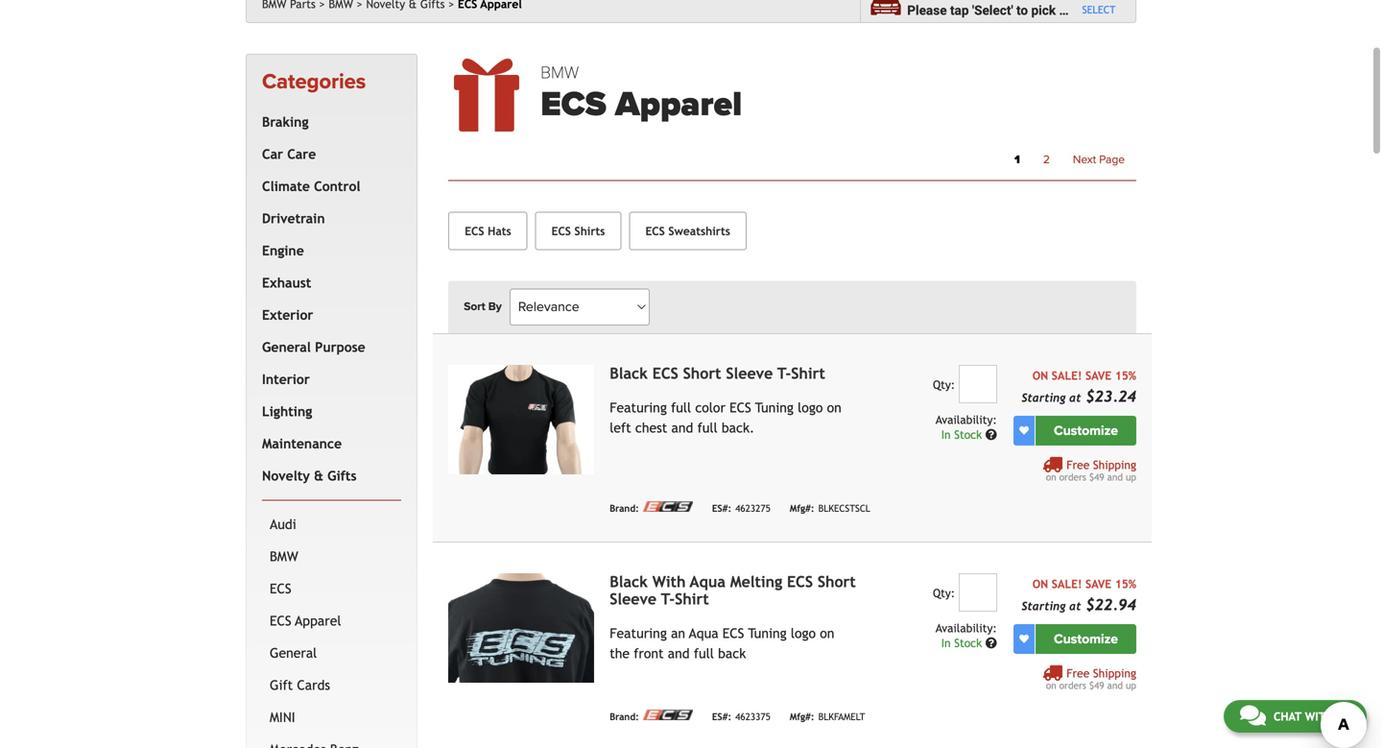Task type: describe. For each thing, give the bounding box(es) containing it.
please
[[908, 3, 947, 18]]

shipping for $23.24
[[1094, 458, 1137, 471]]

$23.24
[[1086, 387, 1137, 405]]

featuring an aqua ecs tuning logo on the front and full back
[[610, 625, 835, 661]]

us
[[1337, 710, 1351, 723]]

page
[[1100, 153, 1125, 167]]

starting for $22.94
[[1022, 599, 1066, 612]]

tap
[[951, 3, 969, 18]]

in for black with aqua melting ecs short sleeve t-shirt
[[942, 636, 951, 649]]

sweatshirts
[[669, 224, 731, 238]]

1 horizontal spatial sleeve
[[726, 364, 773, 382]]

ecs shirts
[[552, 224, 605, 238]]

melting
[[731, 573, 783, 590]]

aqua for an
[[689, 625, 719, 641]]

ecs hats
[[465, 224, 512, 238]]

full for short
[[698, 420, 718, 435]]

mfg#: blkfamelt
[[790, 711, 866, 722]]

qty: for short
[[933, 586, 956, 599]]

car care
[[262, 146, 316, 162]]

blkecstscl
[[819, 503, 871, 514]]

es#4623275 - blkecstscl - black ecs short sleeve t-shirt - featuring full color ecs tuning logo on left chest and full back. - ecs - audi bmw volkswagen mercedes benz mini porsche image
[[449, 365, 595, 474]]

ecs - corporate logo image for with
[[643, 709, 693, 720]]

by
[[489, 300, 502, 314]]

0 vertical spatial full
[[671, 400, 692, 415]]

question circle image for $23.24
[[986, 429, 998, 440]]

and inside featuring full color ecs tuning logo on left chest and full back.
[[672, 420, 694, 435]]

control
[[314, 178, 361, 194]]

tuning for sleeve
[[756, 400, 794, 415]]

general for general purpose
[[262, 339, 311, 355]]

sleeve inside black with aqua melting ecs short sleeve t-shirt
[[610, 590, 657, 608]]

logo for short
[[791, 625, 816, 641]]

car care link
[[258, 138, 398, 170]]

exterior
[[262, 307, 313, 322]]

bmw link
[[266, 540, 398, 573]]

bmw for bmw
[[270, 549, 298, 564]]

black for black with aqua melting ecs short sleeve t-shirt
[[610, 573, 648, 590]]

next page
[[1074, 153, 1125, 167]]

climate control
[[262, 178, 361, 194]]

ecs inside bmw ecs apparel
[[541, 83, 607, 125]]

novelty & gifts link
[[258, 460, 398, 492]]

ecs shirts link
[[536, 212, 622, 250]]

4623375
[[736, 711, 771, 722]]

general purpose link
[[258, 331, 398, 363]]

exhaust link
[[258, 267, 398, 299]]

chat with us
[[1274, 710, 1351, 723]]

add to wish list image for $23.24
[[1020, 426, 1029, 435]]

audi link
[[266, 508, 398, 540]]

and down $23.24
[[1108, 471, 1124, 482]]

drivetrain
[[262, 211, 325, 226]]

purpose
[[315, 339, 366, 355]]

back.
[[722, 420, 755, 435]]

please tap 'select' to pick a vehicle
[[908, 3, 1112, 18]]

car
[[262, 146, 283, 162]]

logo for shirt
[[798, 400, 823, 415]]

at for $23.24
[[1070, 391, 1082, 404]]

1 link
[[1004, 148, 1032, 173]]

shirts
[[575, 224, 605, 238]]

color
[[696, 400, 726, 415]]

in stock for $23.24
[[942, 428, 986, 441]]

availability: for $22.94
[[936, 621, 998, 635]]

shipping for $22.94
[[1094, 666, 1137, 680]]

general link
[[266, 637, 398, 669]]

engine
[[262, 243, 304, 258]]

on for $23.24
[[1033, 369, 1049, 382]]

gifts
[[328, 468, 357, 483]]

ecs link
[[266, 573, 398, 605]]

full for aqua
[[694, 646, 714, 661]]

bmw for bmw ecs apparel
[[541, 62, 579, 83]]

add to wish list image for $22.94
[[1020, 634, 1029, 644]]

mfg#: for black ecs short sleeve t-shirt
[[790, 503, 815, 514]]

next page link
[[1062, 148, 1137, 173]]

cards
[[297, 677, 330, 693]]

chat
[[1274, 710, 1302, 723]]

braking
[[262, 114, 309, 129]]

customize link for $22.94
[[1036, 624, 1137, 654]]

sale! for $22.94
[[1052, 577, 1083, 590]]

qty: for shirt
[[933, 378, 956, 391]]

black ecs short sleeve t-shirt
[[610, 364, 826, 382]]

2 link
[[1032, 148, 1062, 173]]

brand: for black with aqua melting ecs short sleeve t-shirt
[[610, 711, 639, 722]]

ecs apparel link
[[266, 605, 398, 637]]

climate control link
[[258, 170, 398, 202]]

es#: for aqua
[[712, 711, 732, 722]]

to
[[1017, 3, 1029, 18]]

sort
[[464, 300, 486, 314]]

with
[[653, 573, 686, 590]]

es#: 4623275
[[712, 503, 771, 514]]

orders for $23.24
[[1060, 471, 1087, 482]]

black ecs short sleeve t-shirt link
[[610, 364, 826, 382]]

ecs inside black with aqua melting ecs short sleeve t-shirt
[[787, 573, 813, 590]]

blkfamelt
[[819, 711, 866, 722]]

drivetrain link
[[258, 202, 398, 235]]

save for $22.94
[[1086, 577, 1112, 590]]

question circle image for $22.94
[[986, 637, 998, 648]]

engine link
[[258, 235, 398, 267]]

featuring for ecs
[[610, 400, 667, 415]]

$49 for $23.24
[[1090, 471, 1105, 482]]

bmw ecs apparel
[[541, 62, 743, 125]]

ecs inside featuring an aqua ecs tuning logo on the front and full back
[[723, 625, 745, 641]]

stock for $23.24
[[955, 428, 983, 441]]

15% for $22.94
[[1116, 577, 1137, 590]]

2
[[1044, 153, 1050, 167]]

hats
[[488, 224, 512, 238]]

$22.94
[[1086, 596, 1137, 613]]

es#4623375 - blkfamelt - black with aqua melting ecs short sleeve t-shirt - featuring an aqua ecs tuning logo on the front and full back - ecs - audi bmw volkswagen mercedes benz mini porsche image
[[449, 573, 595, 683]]

at for $22.94
[[1070, 599, 1082, 612]]

care
[[287, 146, 316, 162]]

exhaust
[[262, 275, 311, 290]]



Task type: locate. For each thing, give the bounding box(es) containing it.
up down $23.24
[[1126, 471, 1137, 482]]

1 vertical spatial t-
[[661, 590, 675, 608]]

1 horizontal spatial short
[[818, 573, 856, 590]]

select link
[[1083, 4, 1116, 16]]

0 vertical spatial up
[[1126, 471, 1137, 482]]

save up $23.24
[[1086, 369, 1112, 382]]

full inside featuring an aqua ecs tuning logo on the front and full back
[[694, 646, 714, 661]]

1 vertical spatial 15%
[[1116, 577, 1137, 590]]

0 vertical spatial general
[[262, 339, 311, 355]]

featuring inside featuring an aqua ecs tuning logo on the front and full back
[[610, 625, 667, 641]]

2 shipping from the top
[[1094, 666, 1137, 680]]

1 vertical spatial save
[[1086, 577, 1112, 590]]

sale! inside on sale!                         save 15% starting at $23.24
[[1052, 369, 1083, 382]]

chat with us link
[[1224, 700, 1367, 733]]

1 question circle image from the top
[[986, 429, 998, 440]]

1 in stock from the top
[[942, 428, 986, 441]]

1 vertical spatial shipping
[[1094, 666, 1137, 680]]

0 vertical spatial add to wish list image
[[1020, 426, 1029, 435]]

up
[[1126, 471, 1137, 482], [1126, 680, 1137, 691]]

2 customize from the top
[[1054, 631, 1119, 647]]

0 vertical spatial sleeve
[[726, 364, 773, 382]]

back
[[718, 646, 746, 661]]

up for $23.24
[[1126, 471, 1137, 482]]

2 free shipping on orders $49 and up from the top
[[1047, 666, 1137, 691]]

1 vertical spatial es#:
[[712, 711, 732, 722]]

2 free from the top
[[1067, 666, 1090, 680]]

1 vertical spatial customize
[[1054, 631, 1119, 647]]

1 free shipping on orders $49 and up from the top
[[1047, 458, 1137, 482]]

2 black from the top
[[610, 573, 648, 590]]

1 vertical spatial add to wish list image
[[1020, 634, 1029, 644]]

on inside on sale!                         save 15% starting at $22.94
[[1033, 577, 1049, 590]]

2 stock from the top
[[955, 636, 983, 649]]

mfg#: for black with aqua melting ecs short sleeve t-shirt
[[790, 711, 815, 722]]

categories
[[262, 69, 366, 95]]

general inside novelty & gifts subcategories element
[[270, 645, 317, 661]]

full left the 'back'
[[694, 646, 714, 661]]

starting
[[1022, 391, 1066, 404], [1022, 599, 1066, 612]]

1 vertical spatial brand:
[[610, 711, 639, 722]]

15%
[[1116, 369, 1137, 382], [1116, 577, 1137, 590]]

featuring
[[610, 400, 667, 415], [610, 625, 667, 641]]

t-
[[778, 364, 792, 382], [661, 590, 675, 608]]

ecs apparel
[[270, 613, 341, 628]]

0 vertical spatial tuning
[[756, 400, 794, 415]]

save inside on sale!                         save 15% starting at $22.94
[[1086, 577, 1112, 590]]

0 vertical spatial in stock
[[942, 428, 986, 441]]

1 featuring from the top
[[610, 400, 667, 415]]

free down $22.94
[[1067, 666, 1090, 680]]

short inside black with aqua melting ecs short sleeve t-shirt
[[818, 573, 856, 590]]

1 customize from the top
[[1054, 422, 1119, 439]]

at
[[1070, 391, 1082, 404], [1070, 599, 1082, 612]]

aqua for with
[[690, 573, 726, 590]]

1 up from the top
[[1126, 471, 1137, 482]]

a
[[1060, 3, 1067, 18]]

aqua inside black with aqua melting ecs short sleeve t-shirt
[[690, 573, 726, 590]]

1 vertical spatial qty:
[[933, 586, 956, 599]]

stock for $22.94
[[955, 636, 983, 649]]

0 vertical spatial free
[[1067, 458, 1090, 471]]

1 vertical spatial logo
[[791, 625, 816, 641]]

free shipping on orders $49 and up
[[1047, 458, 1137, 482], [1047, 666, 1137, 691]]

on
[[827, 400, 842, 415], [1047, 471, 1057, 482], [820, 625, 835, 641], [1047, 680, 1057, 691]]

1 vertical spatial apparel
[[295, 613, 341, 628]]

free for $22.94
[[1067, 666, 1090, 680]]

0 horizontal spatial short
[[683, 364, 722, 382]]

brand: for black ecs short sleeve t-shirt
[[610, 503, 639, 514]]

&
[[314, 468, 324, 483]]

1 vertical spatial on
[[1033, 577, 1049, 590]]

1 vertical spatial customize link
[[1036, 624, 1137, 654]]

interior link
[[258, 363, 398, 395]]

1 vertical spatial free shipping on orders $49 and up
[[1047, 666, 1137, 691]]

1 vertical spatial ecs - corporate logo image
[[643, 709, 693, 720]]

next
[[1074, 153, 1097, 167]]

0 vertical spatial stock
[[955, 428, 983, 441]]

1 vertical spatial stock
[[955, 636, 983, 649]]

shirt up featuring full color ecs tuning logo on left chest and full back.
[[792, 364, 826, 382]]

1 vertical spatial full
[[698, 420, 718, 435]]

2 at from the top
[[1070, 599, 1082, 612]]

braking link
[[258, 106, 398, 138]]

starting inside on sale!                         save 15% starting at $22.94
[[1022, 599, 1066, 612]]

shirt
[[792, 364, 826, 382], [675, 590, 709, 608]]

1 vertical spatial at
[[1070, 599, 1082, 612]]

0 vertical spatial starting
[[1022, 391, 1066, 404]]

full left color
[[671, 400, 692, 415]]

$49
[[1090, 471, 1105, 482], [1090, 680, 1105, 691]]

1 horizontal spatial apparel
[[616, 83, 743, 125]]

0 horizontal spatial t-
[[661, 590, 675, 608]]

1 vertical spatial up
[[1126, 680, 1137, 691]]

free for $23.24
[[1067, 458, 1090, 471]]

0 vertical spatial bmw
[[541, 62, 579, 83]]

shipping
[[1094, 458, 1137, 471], [1094, 666, 1137, 680]]

1 horizontal spatial bmw
[[541, 62, 579, 83]]

aqua right with
[[690, 573, 726, 590]]

apparel inside novelty & gifts subcategories element
[[295, 613, 341, 628]]

featuring inside featuring full color ecs tuning logo on left chest and full back.
[[610, 400, 667, 415]]

customize link down $22.94
[[1036, 624, 1137, 654]]

tuning inside featuring full color ecs tuning logo on left chest and full back.
[[756, 400, 794, 415]]

0 vertical spatial apparel
[[616, 83, 743, 125]]

mfg#: left blkecstscl on the right bottom
[[790, 503, 815, 514]]

availability:
[[936, 413, 998, 426], [936, 621, 998, 635]]

add to wish list image down on sale!                         save 15% starting at $22.94
[[1020, 634, 1029, 644]]

2 up from the top
[[1126, 680, 1137, 691]]

0 vertical spatial t-
[[778, 364, 792, 382]]

1 vertical spatial shirt
[[675, 590, 709, 608]]

mfg#: blkecstscl
[[790, 503, 871, 514]]

1 vertical spatial general
[[270, 645, 317, 661]]

orders down $23.24
[[1060, 471, 1087, 482]]

on sale!                         save 15% starting at $22.94
[[1022, 577, 1137, 613]]

featuring full color ecs tuning logo on left chest and full back.
[[610, 400, 842, 435]]

2 mfg#: from the top
[[790, 711, 815, 722]]

1 stock from the top
[[955, 428, 983, 441]]

apparel
[[616, 83, 743, 125], [295, 613, 341, 628]]

mfg#: left blkfamelt
[[790, 711, 815, 722]]

exterior link
[[258, 299, 398, 331]]

save up $22.94
[[1086, 577, 1112, 590]]

shirt up 'an'
[[675, 590, 709, 608]]

0 vertical spatial $49
[[1090, 471, 1105, 482]]

on
[[1033, 369, 1049, 382], [1033, 577, 1049, 590]]

2 qty: from the top
[[933, 586, 956, 599]]

free down $23.24
[[1067, 458, 1090, 471]]

shipping down $22.94
[[1094, 666, 1137, 680]]

0 horizontal spatial bmw
[[270, 549, 298, 564]]

and down 'an'
[[668, 646, 690, 661]]

15% inside on sale!                         save 15% starting at $23.24
[[1116, 369, 1137, 382]]

in for black ecs short sleeve t-shirt
[[942, 428, 951, 441]]

0 vertical spatial question circle image
[[986, 429, 998, 440]]

novelty & gifts
[[262, 468, 357, 483]]

free shipping on orders $49 and up down $23.24
[[1047, 458, 1137, 482]]

aqua inside featuring an aqua ecs tuning logo on the front and full back
[[689, 625, 719, 641]]

brand:
[[610, 503, 639, 514], [610, 711, 639, 722]]

on inside featuring an aqua ecs tuning logo on the front and full back
[[820, 625, 835, 641]]

t- up featuring full color ecs tuning logo on left chest and full back.
[[778, 364, 792, 382]]

2 15% from the top
[[1116, 577, 1137, 590]]

1 vertical spatial bmw
[[270, 549, 298, 564]]

1 es#: from the top
[[712, 503, 732, 514]]

2 es#: from the top
[[712, 711, 732, 722]]

select
[[1083, 4, 1116, 16]]

climate
[[262, 178, 310, 194]]

1 sale! from the top
[[1052, 369, 1083, 382]]

0 horizontal spatial sleeve
[[610, 590, 657, 608]]

sleeve up featuring full color ecs tuning logo on left chest and full back.
[[726, 364, 773, 382]]

free shipping on orders $49 and up for $23.24
[[1047, 458, 1137, 482]]

tuning down melting
[[749, 625, 787, 641]]

bmw
[[541, 62, 579, 83], [270, 549, 298, 564]]

novelty & gifts subcategories element
[[262, 500, 402, 748]]

0 vertical spatial orders
[[1060, 471, 1087, 482]]

gift cards link
[[266, 669, 398, 701]]

sale! for $23.24
[[1052, 369, 1083, 382]]

1 15% from the top
[[1116, 369, 1137, 382]]

0 vertical spatial mfg#:
[[790, 503, 815, 514]]

up down $22.94
[[1126, 680, 1137, 691]]

1 shipping from the top
[[1094, 458, 1137, 471]]

mini link
[[266, 701, 398, 734]]

brand: down the
[[610, 711, 639, 722]]

comments image
[[1241, 704, 1267, 727]]

t- up 'an'
[[661, 590, 675, 608]]

1 qty: from the top
[[933, 378, 956, 391]]

t- inside black with aqua melting ecs short sleeve t-shirt
[[661, 590, 675, 608]]

general
[[262, 339, 311, 355], [270, 645, 317, 661]]

apparel inside bmw ecs apparel
[[616, 83, 743, 125]]

customize down $23.24
[[1054, 422, 1119, 439]]

orders down $22.94
[[1060, 680, 1087, 691]]

1 vertical spatial sale!
[[1052, 577, 1083, 590]]

customize for $23.24
[[1054, 422, 1119, 439]]

starting for $23.24
[[1022, 391, 1066, 404]]

featuring for with
[[610, 625, 667, 641]]

1 vertical spatial in
[[942, 636, 951, 649]]

audi
[[270, 516, 296, 532]]

2 save from the top
[[1086, 577, 1112, 590]]

1 vertical spatial orders
[[1060, 680, 1087, 691]]

lighting link
[[258, 395, 398, 428]]

2 orders from the top
[[1060, 680, 1087, 691]]

0 vertical spatial sale!
[[1052, 369, 1083, 382]]

black with aqua melting ecs short sleeve t-shirt
[[610, 573, 856, 608]]

logo inside featuring full color ecs tuning logo on left chest and full back.
[[798, 400, 823, 415]]

15% up $22.94
[[1116, 577, 1137, 590]]

$49 down $22.94
[[1090, 680, 1105, 691]]

$49 down $23.24
[[1090, 471, 1105, 482]]

0 vertical spatial availability:
[[936, 413, 998, 426]]

1 ecs - corporate logo image from the top
[[643, 501, 693, 512]]

sleeve up the
[[610, 590, 657, 608]]

15% up $23.24
[[1116, 369, 1137, 382]]

1 save from the top
[[1086, 369, 1112, 382]]

sort by
[[464, 300, 502, 314]]

logo
[[798, 400, 823, 415], [791, 625, 816, 641]]

pick
[[1032, 3, 1056, 18]]

2 question circle image from the top
[[986, 637, 998, 648]]

2 availability: from the top
[[936, 621, 998, 635]]

short
[[683, 364, 722, 382], [818, 573, 856, 590]]

on for $22.94
[[1033, 577, 1049, 590]]

shirt inside black with aqua melting ecs short sleeve t-shirt
[[675, 590, 709, 608]]

on inside featuring full color ecs tuning logo on left chest and full back.
[[827, 400, 842, 415]]

1 vertical spatial availability:
[[936, 621, 998, 635]]

0 vertical spatial featuring
[[610, 400, 667, 415]]

mini
[[270, 709, 295, 725]]

black left with
[[610, 573, 648, 590]]

15% for $23.24
[[1116, 369, 1137, 382]]

0 horizontal spatial apparel
[[295, 613, 341, 628]]

the
[[610, 646, 630, 661]]

gift
[[270, 677, 293, 693]]

2 add to wish list image from the top
[[1020, 634, 1029, 644]]

2 in stock from the top
[[942, 636, 986, 649]]

on sale!                         save 15% starting at $23.24
[[1022, 369, 1137, 405]]

tuning
[[756, 400, 794, 415], [749, 625, 787, 641]]

0 vertical spatial qty:
[[933, 378, 956, 391]]

at inside on sale!                         save 15% starting at $23.24
[[1070, 391, 1082, 404]]

1 $49 from the top
[[1090, 471, 1105, 482]]

1 free from the top
[[1067, 458, 1090, 471]]

2 ecs - corporate logo image from the top
[[643, 709, 693, 720]]

2 featuring from the top
[[610, 625, 667, 641]]

1 vertical spatial starting
[[1022, 599, 1066, 612]]

0 vertical spatial brand:
[[610, 503, 639, 514]]

0 vertical spatial free shipping on orders $49 and up
[[1047, 458, 1137, 482]]

ecs - corporate logo image down front
[[643, 709, 693, 720]]

featuring up "chest"
[[610, 400, 667, 415]]

bmw inside bmw ecs apparel
[[541, 62, 579, 83]]

1 at from the top
[[1070, 391, 1082, 404]]

1 in from the top
[[942, 428, 951, 441]]

1 customize link from the top
[[1036, 416, 1137, 445]]

customize down $22.94
[[1054, 631, 1119, 647]]

1 black from the top
[[610, 364, 648, 382]]

1 mfg#: from the top
[[790, 503, 815, 514]]

and inside featuring an aqua ecs tuning logo on the front and full back
[[668, 646, 690, 661]]

1 vertical spatial short
[[818, 573, 856, 590]]

interior
[[262, 371, 310, 387]]

general up "interior"
[[262, 339, 311, 355]]

0 horizontal spatial shirt
[[675, 590, 709, 608]]

ecs - corporate logo image for ecs
[[643, 501, 693, 512]]

orders for $22.94
[[1060, 680, 1087, 691]]

save for $23.24
[[1086, 369, 1112, 382]]

in
[[942, 428, 951, 441], [942, 636, 951, 649]]

ecs - corporate logo image left es#: 4623275
[[643, 501, 693, 512]]

lighting
[[262, 404, 312, 419]]

ecs sweatshirts
[[646, 224, 731, 238]]

1 vertical spatial tuning
[[749, 625, 787, 641]]

with
[[1306, 710, 1334, 723]]

customize link for $23.24
[[1036, 416, 1137, 445]]

1 vertical spatial $49
[[1090, 680, 1105, 691]]

in stock for $22.94
[[942, 636, 986, 649]]

at inside on sale!                         save 15% starting at $22.94
[[1070, 599, 1082, 612]]

0 vertical spatial shipping
[[1094, 458, 1137, 471]]

ecs inside featuring full color ecs tuning logo on left chest and full back.
[[730, 400, 752, 415]]

4623275
[[736, 503, 771, 514]]

customize for $22.94
[[1054, 631, 1119, 647]]

1 add to wish list image from the top
[[1020, 426, 1029, 435]]

0 vertical spatial save
[[1086, 369, 1112, 382]]

logo inside featuring an aqua ecs tuning logo on the front and full back
[[791, 625, 816, 641]]

chest
[[636, 420, 668, 435]]

0 vertical spatial in
[[942, 428, 951, 441]]

2 in from the top
[[942, 636, 951, 649]]

1 vertical spatial black
[[610, 573, 648, 590]]

0 vertical spatial logo
[[798, 400, 823, 415]]

0 vertical spatial on
[[1033, 369, 1049, 382]]

1 starting from the top
[[1022, 391, 1066, 404]]

maintenance
[[262, 436, 342, 451]]

shipping down $23.24
[[1094, 458, 1137, 471]]

0 vertical spatial ecs - corporate logo image
[[643, 501, 693, 512]]

full down color
[[698, 420, 718, 435]]

vehicle
[[1070, 3, 1112, 18]]

general for general
[[270, 645, 317, 661]]

2 on from the top
[[1033, 577, 1049, 590]]

es#: 4623375
[[712, 711, 771, 722]]

black up left
[[610, 364, 648, 382]]

free shipping on orders $49 and up for $22.94
[[1047, 666, 1137, 691]]

None number field
[[959, 365, 998, 403], [959, 573, 998, 612], [959, 365, 998, 403], [959, 573, 998, 612]]

1 on from the top
[[1033, 369, 1049, 382]]

stock
[[955, 428, 983, 441], [955, 636, 983, 649]]

an
[[671, 625, 686, 641]]

free
[[1067, 458, 1090, 471], [1067, 666, 1090, 680]]

save inside on sale!                         save 15% starting at $23.24
[[1086, 369, 1112, 382]]

sale! inside on sale!                         save 15% starting at $22.94
[[1052, 577, 1083, 590]]

aqua right 'an'
[[689, 625, 719, 641]]

es#: for short
[[712, 503, 732, 514]]

black for black ecs short sleeve t-shirt
[[610, 364, 648, 382]]

and
[[672, 420, 694, 435], [1108, 471, 1124, 482], [668, 646, 690, 661], [1108, 680, 1124, 691]]

short down mfg#: blkecstscl
[[818, 573, 856, 590]]

add to wish list image down on sale!                         save 15% starting at $23.24
[[1020, 426, 1029, 435]]

maintenance link
[[258, 428, 398, 460]]

starting inside on sale!                         save 15% starting at $23.24
[[1022, 391, 1066, 404]]

2 starting from the top
[[1022, 599, 1066, 612]]

0 vertical spatial shirt
[[792, 364, 826, 382]]

0 vertical spatial customize
[[1054, 422, 1119, 439]]

es#: left '4623375'
[[712, 711, 732, 722]]

brand: down left
[[610, 503, 639, 514]]

1 vertical spatial featuring
[[610, 625, 667, 641]]

1 vertical spatial sleeve
[[610, 590, 657, 608]]

mfg#:
[[790, 503, 815, 514], [790, 711, 815, 722]]

customize link down $23.24
[[1036, 416, 1137, 445]]

on inside on sale!                         save 15% starting at $23.24
[[1033, 369, 1049, 382]]

$49 for $22.94
[[1090, 680, 1105, 691]]

ecs
[[541, 83, 607, 125], [465, 224, 484, 238], [552, 224, 571, 238], [646, 224, 665, 238], [653, 364, 679, 382], [730, 400, 752, 415], [787, 573, 813, 590], [270, 581, 292, 596], [270, 613, 292, 628], [723, 625, 745, 641]]

bmw inside novelty & gifts subcategories element
[[270, 549, 298, 564]]

and down $22.94
[[1108, 680, 1124, 691]]

1 vertical spatial question circle image
[[986, 637, 998, 648]]

add to wish list image
[[1020, 426, 1029, 435], [1020, 634, 1029, 644]]

at left $22.94
[[1070, 599, 1082, 612]]

1
[[1015, 153, 1021, 167]]

featuring up front
[[610, 625, 667, 641]]

starting left $22.94
[[1022, 599, 1066, 612]]

15% inside on sale!                         save 15% starting at $22.94
[[1116, 577, 1137, 590]]

left
[[610, 420, 632, 435]]

question circle image
[[986, 429, 998, 440], [986, 637, 998, 648]]

1 vertical spatial aqua
[[689, 625, 719, 641]]

at left $23.24
[[1070, 391, 1082, 404]]

0 vertical spatial es#:
[[712, 503, 732, 514]]

short up color
[[683, 364, 722, 382]]

general purpose
[[262, 339, 366, 355]]

1 horizontal spatial t-
[[778, 364, 792, 382]]

2 $49 from the top
[[1090, 680, 1105, 691]]

2 customize link from the top
[[1036, 624, 1137, 654]]

1 brand: from the top
[[610, 503, 639, 514]]

1 horizontal spatial shirt
[[792, 364, 826, 382]]

up for $22.94
[[1126, 680, 1137, 691]]

es#: left 4623275
[[712, 503, 732, 514]]

save
[[1086, 369, 1112, 382], [1086, 577, 1112, 590]]

2 brand: from the top
[[610, 711, 639, 722]]

1 availability: from the top
[[936, 413, 998, 426]]

ecs sweatshirts link
[[629, 212, 747, 250]]

category navigation element
[[246, 54, 418, 748]]

qty:
[[933, 378, 956, 391], [933, 586, 956, 599]]

0 vertical spatial aqua
[[690, 573, 726, 590]]

0 vertical spatial black
[[610, 364, 648, 382]]

1 orders from the top
[[1060, 471, 1087, 482]]

general up gift cards
[[270, 645, 317, 661]]

'select'
[[973, 3, 1014, 18]]

0 vertical spatial at
[[1070, 391, 1082, 404]]

2 vertical spatial full
[[694, 646, 714, 661]]

1 vertical spatial mfg#:
[[790, 711, 815, 722]]

2 sale! from the top
[[1052, 577, 1083, 590]]

1 vertical spatial free
[[1067, 666, 1090, 680]]

and right "chest"
[[672, 420, 694, 435]]

black with aqua melting ecs short sleeve t-shirt link
[[610, 573, 856, 608]]

free shipping on orders $49 and up down $22.94
[[1047, 666, 1137, 691]]

0 vertical spatial 15%
[[1116, 369, 1137, 382]]

availability: for $23.24
[[936, 413, 998, 426]]

black inside black with aqua melting ecs short sleeve t-shirt
[[610, 573, 648, 590]]

1 vertical spatial in stock
[[942, 636, 986, 649]]

0 vertical spatial short
[[683, 364, 722, 382]]

ecs - corporate logo image
[[643, 501, 693, 512], [643, 709, 693, 720]]

ecs hats link
[[449, 212, 528, 250]]

tuning right color
[[756, 400, 794, 415]]

starting left $23.24
[[1022, 391, 1066, 404]]

tuning inside featuring an aqua ecs tuning logo on the front and full back
[[749, 625, 787, 641]]

tuning for melting
[[749, 625, 787, 641]]

paginated product list navigation navigation
[[541, 148, 1137, 173]]

0 vertical spatial customize link
[[1036, 416, 1137, 445]]



Task type: vqa. For each thing, say whether or not it's contained in the screenshot.
top Mfg#:
yes



